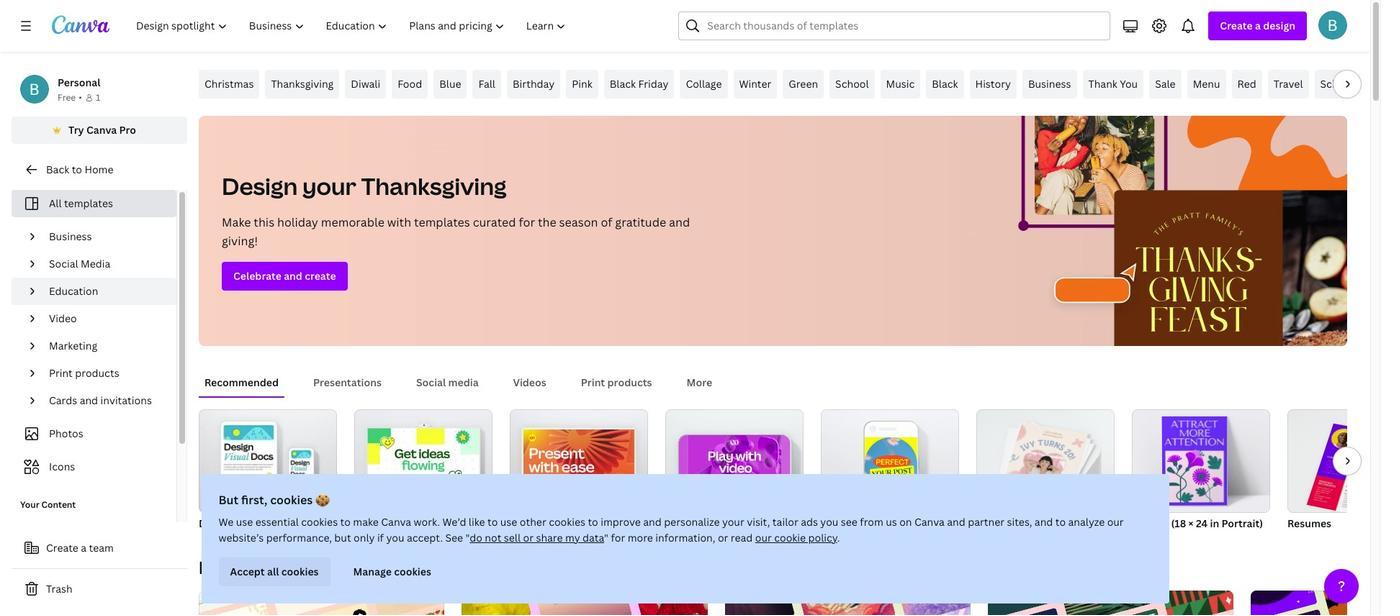 Task type: describe. For each thing, give the bounding box(es) containing it.
0 horizontal spatial you
[[386, 531, 404, 545]]

we'd
[[442, 516, 466, 529]]

thank you link
[[1083, 70, 1144, 99]]

to up the 'data'
[[588, 516, 598, 529]]

ads
[[801, 516, 818, 529]]

2 or from the left
[[718, 531, 728, 545]]

and up do not sell or share my data " for more information, or read our cookie policy .
[[643, 516, 662, 529]]

0 vertical spatial templates
[[64, 197, 113, 210]]

(square)
[[902, 517, 943, 531]]

our cookie policy link
[[755, 531, 837, 545]]

social for social media
[[49, 257, 78, 271]]

8.5
[[1052, 517, 1067, 531]]

posters (18 × 24 in portrait)
[[1132, 517, 1263, 531]]

pink link
[[566, 70, 598, 99]]

website's
[[219, 531, 264, 545]]

free
[[58, 91, 76, 104]]

red
[[1238, 77, 1256, 91]]

videos link
[[665, 410, 804, 534]]

green link
[[783, 70, 824, 99]]

friday
[[638, 77, 669, 91]]

and left the partner
[[947, 516, 966, 529]]

you
[[1120, 77, 1138, 91]]

social media
[[416, 376, 479, 390]]

pink
[[572, 77, 592, 91]]

presentations for presentations
[[313, 376, 382, 390]]

and right sites,
[[1035, 516, 1053, 529]]

sale link
[[1149, 70, 1181, 99]]

and inside make this holiday memorable with templates curated for the season of gratitude and giving!
[[669, 215, 690, 230]]

diwali link
[[345, 70, 386, 99]]

make this holiday memorable with templates curated for the season of gratitude and giving!
[[222, 215, 690, 249]]

data
[[583, 531, 604, 545]]

we
[[219, 516, 234, 529]]

for inside the but first, cookies 🍪 dialog
[[611, 531, 625, 545]]

all templates
[[49, 197, 113, 210]]

social media
[[49, 257, 110, 271]]

science link
[[1315, 70, 1364, 99]]

marketing link
[[43, 333, 168, 360]]

analyze
[[1068, 516, 1105, 529]]

for inside make this holiday memorable with templates curated for the season of gratitude and giving!
[[519, 215, 535, 230]]

accept.
[[407, 531, 443, 545]]

0 vertical spatial business link
[[1023, 70, 1077, 99]]

create a design
[[1220, 19, 1296, 32]]

11
[[1077, 517, 1088, 531]]

flyers
[[976, 517, 1006, 531]]

education
[[49, 284, 98, 298]]

posts
[[873, 517, 899, 531]]

" inside we use essential cookies to make canva work. we'd like to use other cookies to improve and personalize your visit, tailor ads you see from us on canva and partner sites, and to analyze our website's performance, but only if you accept. see "
[[466, 531, 470, 545]]

do not sell or share my data link
[[470, 531, 604, 545]]

social media link
[[43, 251, 168, 278]]

manage cookies button
[[342, 558, 443, 587]]

from
[[860, 516, 883, 529]]

cookies up my
[[549, 516, 585, 529]]

visit,
[[747, 516, 770, 529]]

to left 11
[[1056, 516, 1066, 529]]

featured
[[199, 556, 278, 580]]

presentations button
[[308, 369, 387, 397]]

try canva pro button
[[12, 117, 187, 144]]

curated
[[473, 215, 516, 230]]

resumes link
[[1288, 410, 1381, 534]]

black for black
[[932, 77, 958, 91]]

birthday link
[[507, 70, 560, 99]]

1 horizontal spatial canva
[[381, 516, 411, 529]]

travel link
[[1268, 70, 1309, 99]]

black for black friday
[[610, 77, 636, 91]]

design your thanksgiving image
[[1002, 116, 1347, 346]]

0 vertical spatial business
[[1028, 77, 1071, 91]]

2 " from the left
[[604, 531, 609, 545]]

0 horizontal spatial thanksgiving
[[271, 77, 334, 91]]

collections
[[281, 556, 378, 580]]

cookies right all
[[281, 565, 319, 579]]

and right cards
[[80, 394, 98, 408]]

(portrait
[[1009, 517, 1050, 531]]

cookies down accept.
[[394, 565, 431, 579]]

blue link
[[434, 70, 467, 99]]

do
[[470, 531, 482, 545]]

cards
[[49, 394, 77, 408]]

content
[[41, 499, 76, 511]]

christmas link
[[199, 70, 260, 99]]

fall link
[[473, 70, 501, 99]]

school link
[[830, 70, 875, 99]]

not
[[485, 531, 502, 545]]

2 horizontal spatial canva
[[915, 516, 945, 529]]

our inside we use essential cookies to make canva work. we'd like to use other cookies to improve and personalize your visit, tailor ads you see from us on canva and partner sites, and to analyze our website's performance, but only if you accept. see "
[[1107, 516, 1124, 529]]

my
[[565, 531, 580, 545]]

first,
[[241, 493, 267, 508]]

whiteboard link
[[354, 410, 493, 534]]

with
[[387, 215, 411, 230]]

back to home link
[[12, 156, 187, 184]]

print products for print products link
[[49, 367, 119, 380]]

on
[[900, 516, 912, 529]]

birthday
[[513, 77, 555, 91]]

sites,
[[1007, 516, 1032, 529]]

giving!
[[222, 233, 258, 249]]

1 vertical spatial our
[[755, 531, 772, 545]]

flyer (portrait 8.5 × 11 in) image inside flyers (portrait 8.5 × 11 in) 'link'
[[995, 423, 1088, 518]]

to up but
[[340, 516, 351, 529]]

1 use from the left
[[236, 516, 253, 529]]

policy
[[808, 531, 837, 545]]

food link
[[392, 70, 428, 99]]

like
[[469, 516, 485, 529]]

this
[[254, 215, 274, 230]]

essential
[[255, 516, 299, 529]]

accept all cookies button
[[219, 558, 330, 587]]

winter link
[[733, 70, 777, 99]]

media
[[81, 257, 110, 271]]

winter
[[739, 77, 771, 91]]

home
[[85, 163, 113, 176]]

brad klo image
[[1319, 11, 1347, 40]]

to inside the back to home link
[[72, 163, 82, 176]]

1 vertical spatial videos
[[665, 517, 699, 531]]

a for team
[[81, 542, 86, 555]]

1 vertical spatial thanksgiving
[[361, 171, 507, 202]]

christmas
[[205, 77, 254, 91]]

instagram posts (square) link
[[821, 410, 959, 534]]

trash
[[46, 583, 72, 596]]

featured collections
[[199, 556, 378, 580]]



Task type: vqa. For each thing, say whether or not it's contained in the screenshot.
search box on the top of the page
yes



Task type: locate. For each thing, give the bounding box(es) containing it.
0 horizontal spatial print products
[[49, 367, 119, 380]]

print products
[[49, 367, 119, 380], [581, 376, 652, 390]]

whiteboard image
[[354, 410, 493, 513], [368, 429, 479, 491]]

but
[[219, 493, 239, 508]]

cookies up the essential
[[270, 493, 313, 508]]

only
[[354, 531, 375, 545]]

business link left thank
[[1023, 70, 1077, 99]]

our right "in)" on the bottom of page
[[1107, 516, 1124, 529]]

to right back
[[72, 163, 82, 176]]

1 horizontal spatial products
[[607, 376, 652, 390]]

0 horizontal spatial a
[[81, 542, 86, 555]]

products inside button
[[607, 376, 652, 390]]

1 horizontal spatial business
[[1028, 77, 1071, 91]]

business
[[1028, 77, 1071, 91], [49, 230, 92, 243]]

🍪
[[315, 493, 330, 508]]

doc
[[199, 517, 218, 531]]

2 × from the left
[[1189, 517, 1194, 531]]

1 horizontal spatial black
[[932, 77, 958, 91]]

use up website's
[[236, 516, 253, 529]]

posters
[[1132, 517, 1169, 531]]

0 horizontal spatial social
[[49, 257, 78, 271]]

1 horizontal spatial thanksgiving
[[361, 171, 507, 202]]

social
[[49, 257, 78, 271], [416, 376, 446, 390]]

menu link
[[1187, 70, 1226, 99]]

food
[[398, 77, 422, 91]]

(16:9)
[[580, 517, 608, 531]]

black friday
[[610, 77, 669, 91]]

thanksgiving left diwali
[[271, 77, 334, 91]]

videos up information, on the bottom of the page
[[665, 517, 699, 531]]

0 vertical spatial presentations
[[313, 376, 382, 390]]

doc image
[[199, 410, 337, 513], [199, 410, 337, 513]]

1 or from the left
[[523, 531, 534, 545]]

back to home
[[46, 163, 113, 176]]

1 horizontal spatial a
[[1255, 19, 1261, 32]]

create left the team on the left of the page
[[46, 542, 78, 555]]

print products inside button
[[581, 376, 652, 390]]

1 vertical spatial a
[[81, 542, 86, 555]]

or left read
[[718, 531, 728, 545]]

presentation (16:9) image inside the presentations (16:9) link
[[524, 430, 635, 491]]

menu
[[1193, 77, 1220, 91]]

products for print products link
[[75, 367, 119, 380]]

you up the policy
[[820, 516, 839, 529]]

create a team
[[46, 542, 114, 555]]

create for create a design
[[1220, 19, 1253, 32]]

instagram post (square) image inside instagram posts (square) link
[[865, 438, 917, 491]]

cards and invitations link
[[43, 387, 168, 415]]

fall
[[479, 77, 495, 91]]

1 " from the left
[[466, 531, 470, 545]]

templates right all
[[64, 197, 113, 210]]

.
[[837, 531, 840, 545]]

0 horizontal spatial business
[[49, 230, 92, 243]]

to
[[72, 163, 82, 176], [340, 516, 351, 529], [488, 516, 498, 529], [588, 516, 598, 529], [1056, 516, 1066, 529]]

1 horizontal spatial social
[[416, 376, 446, 390]]

celebrate
[[233, 269, 281, 283]]

partner
[[968, 516, 1005, 529]]

a inside "dropdown button"
[[1255, 19, 1261, 32]]

products up cards and invitations at the left
[[75, 367, 119, 380]]

0 horizontal spatial use
[[236, 516, 253, 529]]

music link
[[880, 70, 920, 99]]

None search field
[[679, 12, 1111, 40]]

trash link
[[12, 575, 187, 604]]

templates inside make this holiday memorable with templates curated for the season of gratitude and giving!
[[414, 215, 470, 230]]

cards and invitations
[[49, 394, 152, 408]]

try canva pro
[[68, 123, 136, 137]]

social up education
[[49, 257, 78, 271]]

(18
[[1171, 517, 1186, 531]]

presentations inside button
[[313, 376, 382, 390]]

videos right media
[[513, 376, 546, 390]]

0 horizontal spatial create
[[46, 542, 78, 555]]

1 horizontal spatial "
[[604, 531, 609, 545]]

accept
[[230, 565, 265, 579]]

instagram posts (square)
[[821, 517, 943, 531]]

you right if at the left of the page
[[386, 531, 404, 545]]

1 horizontal spatial print
[[581, 376, 605, 390]]

0 horizontal spatial presentations
[[313, 376, 382, 390]]

create inside button
[[46, 542, 78, 555]]

a inside button
[[81, 542, 86, 555]]

black friday link
[[604, 70, 674, 99]]

0 vertical spatial videos
[[513, 376, 546, 390]]

cookies down '🍪'
[[301, 516, 338, 529]]

0 horizontal spatial our
[[755, 531, 772, 545]]

0 vertical spatial a
[[1255, 19, 1261, 32]]

2 use from the left
[[500, 516, 517, 529]]

thanksgiving up the with
[[361, 171, 507, 202]]

24
[[1196, 517, 1208, 531]]

tailor
[[773, 516, 798, 529]]

cookies
[[270, 493, 313, 508], [301, 516, 338, 529], [549, 516, 585, 529], [281, 565, 319, 579], [394, 565, 431, 579]]

1 vertical spatial business
[[49, 230, 92, 243]]

1 horizontal spatial create
[[1220, 19, 1253, 32]]

× left 24
[[1189, 517, 1194, 531]]

resume image
[[1288, 410, 1381, 513]]

in)
[[1090, 517, 1103, 531]]

create left design
[[1220, 19, 1253, 32]]

business left thank
[[1028, 77, 1071, 91]]

2 black from the left
[[932, 77, 958, 91]]

share
[[536, 531, 563, 545]]

a for design
[[1255, 19, 1261, 32]]

business up social media
[[49, 230, 92, 243]]

other
[[520, 516, 546, 529]]

poster (18 × 24 in portrait) image inside posters (18 × 24 in portrait) link
[[1162, 417, 1227, 506]]

manage cookies
[[353, 565, 431, 579]]

travel
[[1274, 77, 1303, 91]]

print for print products link
[[49, 367, 73, 380]]

1 horizontal spatial business link
[[1023, 70, 1077, 99]]

video image
[[665, 410, 804, 513], [688, 436, 781, 488]]

see
[[445, 531, 463, 545]]

presentations for presentations (16:9)
[[510, 517, 578, 531]]

resumes
[[1288, 517, 1332, 531]]

products left the more
[[607, 376, 652, 390]]

performance,
[[266, 531, 332, 545]]

the
[[538, 215, 556, 230]]

improve
[[601, 516, 641, 529]]

a left the team on the left of the page
[[81, 542, 86, 555]]

0 horizontal spatial products
[[75, 367, 119, 380]]

whiteboard
[[354, 517, 412, 531]]

1 vertical spatial templates
[[414, 215, 470, 230]]

doc link
[[199, 410, 337, 534]]

your inside we use essential cookies to make canva work. we'd like to use other cookies to improve and personalize your visit, tailor ads you see from us on canva and partner sites, and to analyze our website's performance, but only if you accept. see "
[[722, 516, 744, 529]]

1 horizontal spatial presentations
[[510, 517, 578, 531]]

school
[[835, 77, 869, 91]]

gratitude
[[615, 215, 666, 230]]

0 vertical spatial social
[[49, 257, 78, 271]]

0 vertical spatial your
[[302, 171, 356, 202]]

1 vertical spatial presentations
[[510, 517, 578, 531]]

thanksgiving link
[[265, 70, 339, 99]]

1 horizontal spatial your
[[722, 516, 744, 529]]

print right videos button at bottom
[[581, 376, 605, 390]]

create for create a team
[[46, 542, 78, 555]]

0 horizontal spatial black
[[610, 77, 636, 91]]

social left media
[[416, 376, 446, 390]]

diwali
[[351, 77, 380, 91]]

top level navigation element
[[127, 12, 579, 40]]

1 black from the left
[[610, 77, 636, 91]]

videos inside button
[[513, 376, 546, 390]]

1 vertical spatial business link
[[43, 223, 168, 251]]

sale
[[1155, 77, 1176, 91]]

× inside 'link'
[[1070, 517, 1075, 531]]

1 vertical spatial create
[[46, 542, 78, 555]]

instagram post (square) image
[[821, 410, 959, 513], [865, 438, 917, 491]]

or right sell
[[523, 531, 534, 545]]

pro
[[119, 123, 136, 137]]

presentations
[[313, 376, 382, 390], [510, 517, 578, 531]]

1 vertical spatial your
[[722, 516, 744, 529]]

0 horizontal spatial print
[[49, 367, 73, 380]]

0 horizontal spatial your
[[302, 171, 356, 202]]

business link up media
[[43, 223, 168, 251]]

and left the create
[[284, 269, 302, 283]]

1 vertical spatial for
[[611, 531, 625, 545]]

0 vertical spatial for
[[519, 215, 535, 230]]

celebrate and create link
[[222, 262, 348, 291]]

1 horizontal spatial you
[[820, 516, 839, 529]]

products for 'print products' button
[[607, 376, 652, 390]]

more
[[687, 376, 712, 390]]

0 horizontal spatial videos
[[513, 376, 546, 390]]

videos button
[[507, 369, 552, 397]]

collage link
[[680, 70, 728, 99]]

personalize
[[664, 516, 720, 529]]

green
[[789, 77, 818, 91]]

poster (18 × 24 in portrait) image
[[1132, 410, 1270, 513], [1162, 417, 1227, 506]]

1 vertical spatial social
[[416, 376, 446, 390]]

1 horizontal spatial use
[[500, 516, 517, 529]]

"
[[466, 531, 470, 545], [604, 531, 609, 545]]

canva up if at the left of the page
[[381, 516, 411, 529]]

to right like
[[488, 516, 498, 529]]

0 horizontal spatial templates
[[64, 197, 113, 210]]

print products for 'print products' button
[[581, 376, 652, 390]]

for down the improve
[[611, 531, 625, 545]]

make
[[222, 215, 251, 230]]

memorable
[[321, 215, 384, 230]]

1 horizontal spatial ×
[[1189, 517, 1194, 531]]

for
[[519, 215, 535, 230], [611, 531, 625, 545]]

0 horizontal spatial for
[[519, 215, 535, 230]]

videos
[[513, 376, 546, 390], [665, 517, 699, 531]]

a left design
[[1255, 19, 1261, 32]]

1 vertical spatial you
[[386, 531, 404, 545]]

but
[[334, 531, 351, 545]]

social for social media
[[416, 376, 446, 390]]

and
[[669, 215, 690, 230], [284, 269, 302, 283], [80, 394, 98, 408], [643, 516, 662, 529], [947, 516, 966, 529], [1035, 516, 1053, 529]]

marketing
[[49, 339, 97, 353]]

and right gratitude
[[669, 215, 690, 230]]

poster (18 × 24 in portrait) image up 24
[[1132, 410, 1270, 513]]

0 horizontal spatial or
[[523, 531, 534, 545]]

0 horizontal spatial ×
[[1070, 517, 1075, 531]]

create inside "dropdown button"
[[1220, 19, 1253, 32]]

Search search field
[[707, 12, 1101, 40]]

print inside button
[[581, 376, 605, 390]]

0 horizontal spatial "
[[466, 531, 470, 545]]

history
[[975, 77, 1011, 91]]

create
[[305, 269, 336, 283]]

canva right on
[[915, 516, 945, 529]]

" down (16:9)
[[604, 531, 609, 545]]

1 horizontal spatial for
[[611, 531, 625, 545]]

1 horizontal spatial videos
[[665, 517, 699, 531]]

0 horizontal spatial canva
[[86, 123, 117, 137]]

presentation (16:9) image
[[510, 410, 648, 513], [524, 430, 635, 491]]

canva
[[86, 123, 117, 137], [381, 516, 411, 529], [915, 516, 945, 529]]

portrait)
[[1222, 517, 1263, 531]]

flyers (portrait 8.5 × 11 in)
[[976, 517, 1103, 531]]

templates right the with
[[414, 215, 470, 230]]

your content
[[20, 499, 76, 511]]

social inside button
[[416, 376, 446, 390]]

but first, cookies 🍪 dialog
[[201, 475, 1169, 604]]

1 horizontal spatial or
[[718, 531, 728, 545]]

print products button
[[575, 369, 658, 397]]

social media button
[[410, 369, 484, 397]]

cookie
[[774, 531, 806, 545]]

0 horizontal spatial business link
[[43, 223, 168, 251]]

black left the friday
[[610, 77, 636, 91]]

your up read
[[722, 516, 744, 529]]

× left 11
[[1070, 517, 1075, 531]]

1 horizontal spatial print products
[[581, 376, 652, 390]]

0 vertical spatial our
[[1107, 516, 1124, 529]]

try
[[68, 123, 84, 137]]

1 horizontal spatial templates
[[414, 215, 470, 230]]

0 vertical spatial create
[[1220, 19, 1253, 32]]

print up cards
[[49, 367, 73, 380]]

use
[[236, 516, 253, 529], [500, 516, 517, 529]]

your up memorable
[[302, 171, 356, 202]]

print for 'print products' button
[[581, 376, 605, 390]]

collage
[[686, 77, 722, 91]]

accept all cookies
[[230, 565, 319, 579]]

photos
[[49, 427, 83, 441]]

use up sell
[[500, 516, 517, 529]]

" right see
[[466, 531, 470, 545]]

1 horizontal spatial our
[[1107, 516, 1124, 529]]

for left the the
[[519, 215, 535, 230]]

canva right try
[[86, 123, 117, 137]]

our down the visit,
[[755, 531, 772, 545]]

1 × from the left
[[1070, 517, 1075, 531]]

poster (18 × 24 in portrait) image up posters (18 × 24 in portrait)
[[1162, 417, 1227, 506]]

black right music
[[932, 77, 958, 91]]

canva inside try canva pro button
[[86, 123, 117, 137]]

0 vertical spatial thanksgiving
[[271, 77, 334, 91]]

print
[[49, 367, 73, 380], [581, 376, 605, 390]]

0 vertical spatial you
[[820, 516, 839, 529]]

flyer (portrait 8.5 × 11 in) image
[[976, 410, 1115, 513], [995, 423, 1088, 518]]



